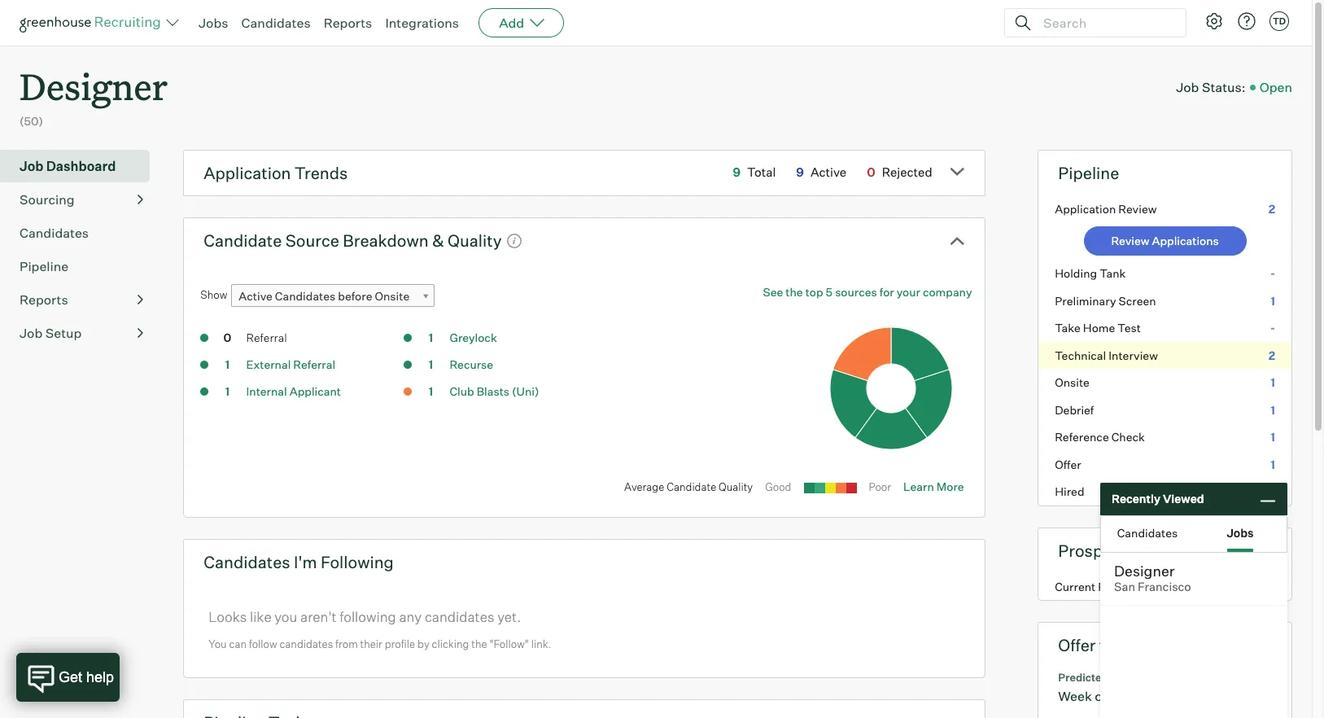 Task type: locate. For each thing, give the bounding box(es) containing it.
by
[[418, 638, 430, 651]]

0 horizontal spatial 9
[[733, 164, 741, 180]]

active candidates before onsite link
[[232, 284, 435, 308]]

onsite
[[375, 289, 410, 303], [1055, 376, 1090, 389]]

candidates down recently viewed
[[1118, 526, 1178, 539]]

their
[[360, 638, 383, 651]]

candidate right "average"
[[667, 480, 717, 493]]

0 vertical spatial designer
[[20, 62, 168, 110]]

1 vertical spatial reports
[[20, 291, 68, 308]]

candidates right jobs link
[[241, 15, 311, 31]]

0 vertical spatial candidates link
[[241, 15, 311, 31]]

candidates down aren't
[[280, 638, 333, 651]]

offer for offer forecast
[[1059, 635, 1096, 656]]

0 vertical spatial application
[[204, 163, 291, 183]]

reports link left integrations link
[[324, 15, 372, 31]]

5
[[826, 285, 833, 299]]

poor
[[869, 480, 892, 493]]

referral up 'applicant'
[[293, 358, 336, 371]]

review down application review
[[1112, 234, 1150, 248]]

job for job dashboard
[[20, 158, 44, 174]]

0 horizontal spatial reports
[[20, 291, 68, 308]]

1 vertical spatial - link
[[1039, 314, 1292, 342]]

reports
[[324, 15, 372, 31], [20, 291, 68, 308]]

designer inside designer san francisco
[[1115, 562, 1175, 580]]

0 left rejected
[[867, 164, 876, 180]]

0 vertical spatial 0
[[867, 164, 876, 180]]

designer san francisco
[[1115, 562, 1192, 594]]

2 2 from the top
[[1269, 348, 1276, 362]]

offer forecast
[[1059, 635, 1162, 656]]

recurse
[[450, 358, 494, 371]]

review up the review applications
[[1119, 202, 1157, 216]]

1 link for internal applicant
[[211, 384, 244, 402]]

before
[[338, 289, 372, 303]]

1 horizontal spatial quality
[[719, 480, 753, 493]]

setup
[[45, 325, 82, 341]]

0 vertical spatial - link
[[1039, 260, 1292, 287]]

1 horizontal spatial 0
[[867, 164, 876, 180]]

0 horizontal spatial active
[[239, 289, 273, 303]]

0 vertical spatial 2
[[1269, 202, 1276, 216]]

0 horizontal spatial pipeline
[[20, 258, 69, 274]]

job up "sourcing"
[[20, 158, 44, 174]]

2 vertical spatial job
[[20, 325, 43, 341]]

reports left integrations link
[[324, 15, 372, 31]]

1 vertical spatial the
[[472, 638, 487, 651]]

recurse link
[[450, 358, 494, 371]]

0 vertical spatial -
[[1271, 266, 1276, 280]]

jobs
[[199, 15, 228, 31], [1227, 526, 1254, 539]]

designer for designer san francisco
[[1115, 562, 1175, 580]]

0 vertical spatial review
[[1119, 202, 1157, 216]]

reference
[[1055, 430, 1110, 444]]

designer (50)
[[20, 62, 168, 128]]

candidates left before
[[275, 289, 336, 303]]

1 2 from the top
[[1269, 202, 1276, 216]]

1 link left recurse link
[[415, 357, 447, 376]]

predicted
[[1059, 671, 1109, 684]]

1
[[1271, 294, 1276, 308], [429, 331, 433, 345], [225, 358, 230, 371], [429, 358, 433, 371], [1271, 376, 1276, 389], [225, 384, 230, 398], [429, 384, 433, 398], [1271, 403, 1276, 417], [1271, 430, 1276, 444], [1271, 457, 1276, 471]]

1 9 from the left
[[733, 164, 741, 180]]

reports up job setup
[[20, 291, 68, 308]]

job setup
[[20, 325, 82, 341]]

configure image
[[1205, 11, 1225, 31]]

candidates link down sourcing "link"
[[20, 223, 143, 242]]

quality
[[448, 230, 502, 251], [719, 480, 753, 493]]

the left top
[[786, 285, 803, 299]]

viewed
[[1163, 492, 1205, 506]]

candidates
[[241, 15, 311, 31], [20, 224, 89, 241], [275, 289, 336, 303], [1118, 526, 1178, 539], [204, 552, 290, 572]]

0 horizontal spatial quality
[[448, 230, 502, 251]]

internal applicant link
[[246, 384, 341, 398]]

1 vertical spatial application
[[1055, 202, 1117, 216]]

reports link up job setup "link"
[[20, 290, 143, 309]]

1 vertical spatial referral
[[293, 358, 336, 371]]

1 vertical spatial active
[[239, 289, 273, 303]]

1 vertical spatial offer
[[1059, 635, 1096, 656]]

tab list containing candidates
[[1102, 516, 1287, 552]]

1 link left the club
[[415, 384, 447, 402]]

- link down review applications link on the right of page
[[1039, 260, 1292, 287]]

learn more link
[[904, 479, 964, 493]]

job left "setup"
[[20, 325, 43, 341]]

0 vertical spatial pipeline
[[1059, 163, 1120, 183]]

can
[[229, 638, 247, 651]]

1 horizontal spatial application
[[1055, 202, 1117, 216]]

0 vertical spatial candidates
[[425, 608, 495, 625]]

tab list
[[1102, 516, 1287, 552]]

candidate
[[204, 230, 282, 251], [667, 480, 717, 493]]

referral up external on the left of the page
[[246, 331, 287, 345]]

i'm
[[294, 552, 317, 572]]

1 vertical spatial candidates
[[280, 638, 333, 651]]

0 horizontal spatial designer
[[20, 62, 168, 110]]

1 horizontal spatial 9
[[797, 164, 804, 180]]

1 vertical spatial -
[[1271, 321, 1276, 335]]

job left status:
[[1177, 79, 1200, 95]]

1 horizontal spatial designer
[[1115, 562, 1175, 580]]

greylock
[[450, 331, 497, 345]]

sourcing
[[20, 191, 75, 207]]

0 horizontal spatial 0
[[223, 331, 231, 345]]

see the top 5 sources for your company
[[763, 285, 973, 299]]

offer down reference
[[1055, 457, 1082, 471]]

candidate source data is not real-time. data may take up to two days to reflect accurately. element
[[502, 226, 522, 255]]

0 vertical spatial candidate
[[204, 230, 282, 251]]

candidates up clicking
[[425, 608, 495, 625]]

rejected
[[882, 164, 933, 180]]

- link down check
[[1039, 478, 1292, 505]]

check
[[1112, 430, 1145, 444]]

1 horizontal spatial onsite
[[1055, 376, 1090, 389]]

current
[[1055, 579, 1096, 593]]

application for application review
[[1055, 202, 1117, 216]]

1 link for club blasts (uni)
[[415, 384, 447, 402]]

0 for 0
[[223, 331, 231, 345]]

0 vertical spatial quality
[[448, 230, 502, 251]]

0 vertical spatial offer
[[1055, 457, 1082, 471]]

0 vertical spatial active
[[811, 164, 847, 180]]

club blasts (uni) link
[[450, 384, 539, 398]]

1 link left external on the left of the page
[[211, 357, 244, 376]]

add
[[499, 15, 525, 31]]

2 - from the top
[[1271, 321, 1276, 335]]

quality right '&'
[[448, 230, 502, 251]]

average
[[624, 480, 665, 493]]

2 vertical spatial -
[[1271, 485, 1276, 498]]

1 vertical spatial pipeline
[[20, 258, 69, 274]]

learn more
[[904, 479, 964, 493]]

applicant
[[290, 384, 341, 398]]

-
[[1271, 266, 1276, 280], [1271, 321, 1276, 335], [1271, 485, 1276, 498]]

1 horizontal spatial pipeline
[[1059, 163, 1120, 183]]

1 link left the internal
[[211, 384, 244, 402]]

1 vertical spatial designer
[[1115, 562, 1175, 580]]

candidates
[[425, 608, 495, 625], [280, 638, 333, 651]]

reference check
[[1055, 430, 1145, 444]]

offer up predicted
[[1059, 635, 1096, 656]]

more
[[937, 479, 964, 493]]

1 vertical spatial 2
[[1269, 348, 1276, 362]]

0 vertical spatial job
[[1177, 79, 1200, 95]]

2 vertical spatial - link
[[1039, 478, 1292, 505]]

0 horizontal spatial candidate
[[204, 230, 282, 251]]

prospects
[[1099, 579, 1152, 593]]

1 link
[[415, 330, 447, 349], [211, 357, 244, 376], [415, 357, 447, 376], [211, 384, 244, 402], [415, 384, 447, 402]]

9 left 'total' in the top right of the page
[[733, 164, 741, 180]]

pipeline down "sourcing"
[[20, 258, 69, 274]]

internal
[[246, 384, 287, 398]]

0 vertical spatial the
[[786, 285, 803, 299]]

1 - from the top
[[1271, 266, 1276, 280]]

quality left "good"
[[719, 480, 753, 493]]

0 down show on the left top of the page
[[223, 331, 231, 345]]

3 - link from the top
[[1039, 478, 1292, 505]]

job
[[1177, 79, 1200, 95], [20, 158, 44, 174], [20, 325, 43, 341]]

job dashboard link
[[20, 156, 143, 176]]

onsite up debrief
[[1055, 376, 1090, 389]]

application trends
[[204, 163, 348, 183]]

onsite right before
[[375, 289, 410, 303]]

dashboard
[[46, 158, 116, 174]]

1 vertical spatial onsite
[[1055, 376, 1090, 389]]

- link down screen
[[1039, 314, 1292, 342]]

0 horizontal spatial candidates link
[[20, 223, 143, 242]]

2 - link from the top
[[1039, 314, 1292, 342]]

1 vertical spatial job
[[20, 158, 44, 174]]

1 horizontal spatial candidates link
[[241, 15, 311, 31]]

integrations link
[[385, 15, 459, 31]]

for
[[880, 285, 895, 299]]

club blasts (uni)
[[450, 384, 539, 398]]

the
[[786, 285, 803, 299], [472, 638, 487, 651]]

the right clicking
[[472, 638, 487, 651]]

reports link
[[324, 15, 372, 31], [20, 290, 143, 309]]

see the top 5 sources for your company link
[[763, 284, 973, 300]]

0 horizontal spatial onsite
[[375, 289, 410, 303]]

candidate up show on the left top of the page
[[204, 230, 282, 251]]

candidates link right jobs link
[[241, 15, 311, 31]]

active right 'total' in the top right of the page
[[811, 164, 847, 180]]

"follow"
[[490, 638, 529, 651]]

add button
[[479, 8, 564, 37]]

pipeline up application review
[[1059, 163, 1120, 183]]

application
[[204, 163, 291, 183], [1055, 202, 1117, 216]]

0 horizontal spatial the
[[472, 638, 487, 651]]

&
[[432, 230, 444, 251]]

1 vertical spatial reports link
[[20, 290, 143, 309]]

2 9 from the left
[[797, 164, 804, 180]]

1 vertical spatial jobs
[[1227, 526, 1254, 539]]

designer link
[[20, 46, 168, 113]]

9
[[733, 164, 741, 180], [797, 164, 804, 180]]

9 right 'total' in the top right of the page
[[797, 164, 804, 180]]

1 vertical spatial 0
[[223, 331, 231, 345]]

2
[[1269, 202, 1276, 216], [1269, 348, 1276, 362]]

active right show on the left top of the page
[[239, 289, 273, 303]]

0 vertical spatial onsite
[[375, 289, 410, 303]]

0 horizontal spatial jobs
[[199, 15, 228, 31]]

1 horizontal spatial candidate
[[667, 480, 717, 493]]

1 horizontal spatial reports link
[[324, 15, 372, 31]]

greylock link
[[450, 331, 497, 345]]

3 - from the top
[[1271, 485, 1276, 498]]

Search text field
[[1040, 11, 1172, 35]]

1 vertical spatial candidate
[[667, 480, 717, 493]]

follow
[[249, 638, 277, 651]]

0 vertical spatial referral
[[246, 331, 287, 345]]

1 vertical spatial review
[[1112, 234, 1150, 248]]

candidates inside 'link'
[[275, 289, 336, 303]]

designer for designer (50)
[[20, 62, 168, 110]]

1 link left greylock link at top left
[[415, 330, 447, 349]]

1 link for recurse
[[415, 357, 447, 376]]

0 vertical spatial reports
[[324, 15, 372, 31]]

job inside "link"
[[20, 325, 43, 341]]

offer for offer
[[1055, 457, 1082, 471]]

candidates up like
[[204, 552, 290, 572]]

review applications
[[1112, 234, 1220, 248]]

application for application trends
[[204, 163, 291, 183]]

(uni)
[[512, 384, 539, 398]]

0 horizontal spatial application
[[204, 163, 291, 183]]

source
[[286, 230, 339, 251]]

internal applicant
[[246, 384, 341, 398]]

pipeline
[[1059, 163, 1120, 183], [20, 258, 69, 274]]



Task type: vqa. For each thing, say whether or not it's contained in the screenshot.


Task type: describe. For each thing, give the bounding box(es) containing it.
td button
[[1267, 8, 1293, 34]]

of
[[1095, 688, 1107, 704]]

2023
[[1152, 688, 1183, 704]]

screen
[[1119, 294, 1157, 308]]

1 horizontal spatial the
[[786, 285, 803, 299]]

1 horizontal spatial jobs
[[1227, 526, 1254, 539]]

prospecting
[[1059, 540, 1151, 561]]

1 link for greylock
[[415, 330, 447, 349]]

sourcing link
[[20, 189, 143, 209]]

blasts
[[477, 384, 510, 398]]

offer
[[1111, 671, 1135, 684]]

francisco
[[1138, 580, 1192, 594]]

you can follow candidates from their profile by clicking the "follow" link.
[[209, 638, 552, 651]]

0 vertical spatial jobs
[[199, 15, 228, 31]]

9 for 9 active
[[797, 164, 804, 180]]

job setup link
[[20, 323, 143, 343]]

candidates i'm following
[[204, 552, 394, 572]]

0 rejected
[[867, 164, 933, 180]]

active candidates before onsite
[[239, 289, 410, 303]]

candidates down "sourcing"
[[20, 224, 89, 241]]

following
[[321, 552, 394, 572]]

your
[[897, 285, 921, 299]]

yet.
[[498, 608, 521, 625]]

company
[[923, 285, 973, 299]]

1 vertical spatial quality
[[719, 480, 753, 493]]

1 horizontal spatial candidates
[[425, 608, 495, 625]]

club
[[450, 384, 474, 398]]

1 horizontal spatial referral
[[293, 358, 336, 371]]

san
[[1115, 580, 1136, 594]]

review applications link
[[1084, 227, 1247, 256]]

show
[[201, 289, 227, 302]]

clicking
[[432, 638, 469, 651]]

week
[[1059, 688, 1093, 704]]

6,
[[1137, 688, 1149, 704]]

current prospects link
[[1039, 573, 1292, 600]]

- for 1st - link from the top
[[1271, 266, 1276, 280]]

- for third - link
[[1271, 485, 1276, 498]]

pipeline link
[[20, 256, 143, 276]]

any
[[399, 608, 422, 625]]

2 for application review
[[1269, 202, 1276, 216]]

candidate source breakdown & quality
[[204, 230, 502, 251]]

9 total
[[733, 164, 776, 180]]

breakdown
[[343, 230, 429, 251]]

candidate source data is not real-time. data may take up to two days to reflect accurately. image
[[506, 233, 522, 250]]

9 for 9 total
[[733, 164, 741, 180]]

total
[[747, 164, 776, 180]]

greenhouse recruiting image
[[20, 13, 166, 33]]

technical interview
[[1055, 348, 1159, 362]]

sources
[[835, 285, 878, 299]]

looks like you aren't following any candidates yet.
[[209, 608, 521, 625]]

looks
[[209, 608, 247, 625]]

jobs link
[[199, 15, 228, 31]]

aren't
[[300, 608, 337, 625]]

0 horizontal spatial referral
[[246, 331, 287, 345]]

job for job setup
[[20, 325, 43, 341]]

trends
[[295, 163, 348, 183]]

technical
[[1055, 348, 1107, 362]]

like
[[250, 608, 272, 625]]

status:
[[1202, 79, 1246, 95]]

nov
[[1110, 688, 1134, 704]]

0 vertical spatial reports link
[[324, 15, 372, 31]]

- for second - link from the bottom of the page
[[1271, 321, 1276, 335]]

job dashboard
[[20, 158, 116, 174]]

recently
[[1112, 492, 1161, 506]]

1 horizontal spatial reports
[[324, 15, 372, 31]]

td button
[[1270, 11, 1290, 31]]

0 horizontal spatial candidates
[[280, 638, 333, 651]]

good
[[765, 480, 792, 493]]

pipeline inside "link"
[[20, 258, 69, 274]]

see
[[763, 285, 783, 299]]

9 active
[[797, 164, 847, 180]]

learn
[[904, 479, 935, 493]]

job status:
[[1177, 79, 1246, 95]]

applications
[[1152, 234, 1220, 248]]

0 horizontal spatial reports link
[[20, 290, 143, 309]]

recently viewed
[[1112, 492, 1205, 506]]

predicted offer acceptance date week of nov 6, 2023
[[1059, 671, 1222, 704]]

you
[[275, 608, 297, 625]]

1 - link from the top
[[1039, 260, 1292, 287]]

forecast
[[1100, 635, 1162, 656]]

active inside 'link'
[[239, 289, 273, 303]]

open
[[1260, 79, 1293, 95]]

1 vertical spatial candidates link
[[20, 223, 143, 242]]

external referral
[[246, 358, 336, 371]]

external referral link
[[246, 358, 336, 371]]

top
[[806, 285, 824, 299]]

0 for 0 rejected
[[867, 164, 876, 180]]

job for job status:
[[1177, 79, 1200, 95]]

average candidate quality
[[624, 480, 753, 493]]

(50)
[[20, 114, 43, 128]]

acceptance
[[1137, 671, 1197, 684]]

2 for technical interview
[[1269, 348, 1276, 362]]

1 link for external referral
[[211, 357, 244, 376]]

onsite inside 'link'
[[375, 289, 410, 303]]

1 horizontal spatial active
[[811, 164, 847, 180]]

debrief
[[1055, 403, 1094, 417]]

from
[[336, 638, 358, 651]]



